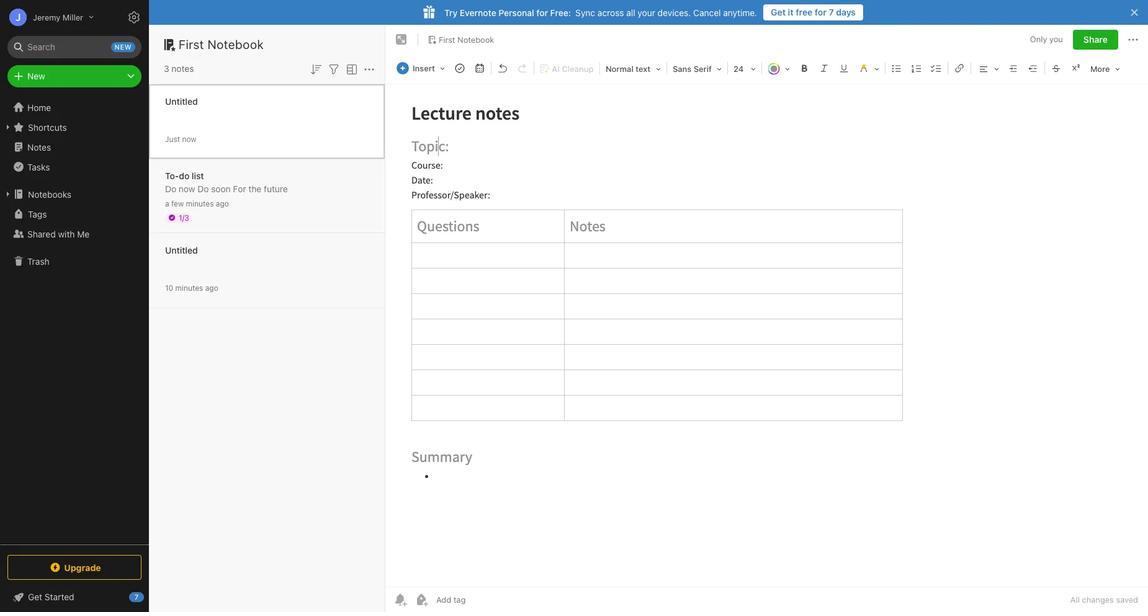Task type: describe. For each thing, give the bounding box(es) containing it.
trash link
[[0, 251, 148, 271]]

insert
[[413, 63, 435, 73]]

Search text field
[[16, 36, 133, 58]]

notebook inside button
[[458, 35, 494, 44]]

you
[[1050, 34, 1064, 44]]

upgrade
[[64, 563, 101, 573]]

bulleted list image
[[888, 60, 906, 77]]

get for get started
[[28, 592, 42, 603]]

notes
[[172, 63, 194, 74]]

strikethrough image
[[1048, 60, 1065, 77]]

days
[[836, 7, 856, 17]]

indent image
[[1005, 60, 1023, 77]]

add a reminder image
[[393, 593, 408, 608]]

Font size field
[[730, 60, 761, 78]]

notebooks
[[28, 189, 71, 200]]

click to collapse image
[[144, 590, 154, 605]]

calendar event image
[[471, 60, 489, 77]]

it
[[788, 7, 794, 17]]

Font family field
[[669, 60, 726, 78]]

shared with me link
[[0, 224, 148, 244]]

a
[[165, 199, 169, 208]]

Add filters field
[[327, 61, 341, 77]]

sans serif
[[673, 64, 712, 74]]

just
[[165, 134, 180, 144]]

all
[[627, 7, 636, 18]]

numbered list image
[[908, 60, 926, 77]]

soon
[[211, 183, 231, 194]]

first inside note list element
[[179, 37, 204, 52]]

for for free:
[[537, 7, 548, 18]]

your
[[638, 7, 656, 18]]

notebook inside note list element
[[208, 37, 264, 52]]

0 vertical spatial minutes
[[186, 199, 214, 208]]

settings image
[[127, 10, 142, 25]]

get it free for 7 days
[[771, 7, 856, 17]]

Note Editor text field
[[386, 84, 1149, 587]]

get it free for 7 days button
[[764, 4, 864, 20]]

do now do soon for the future
[[165, 183, 288, 194]]

list
[[192, 170, 204, 181]]

for
[[233, 183, 246, 194]]

new
[[115, 43, 132, 51]]

1 horizontal spatial more actions image
[[1126, 32, 1141, 47]]

More field
[[1087, 60, 1125, 78]]

do
[[179, 170, 190, 181]]

3 notes
[[164, 63, 194, 74]]

expand note image
[[394, 32, 409, 47]]

7 inside help and learning task checklist field
[[135, 594, 139, 602]]

only
[[1031, 34, 1048, 44]]

text
[[636, 64, 651, 74]]

expand notebooks image
[[3, 189, 13, 199]]

1/3
[[179, 213, 189, 223]]

started
[[45, 592, 74, 603]]

future
[[264, 183, 288, 194]]

with
[[58, 229, 75, 239]]

1 vertical spatial ago
[[205, 283, 218, 293]]

Insert field
[[394, 60, 449, 77]]

Account field
[[0, 5, 94, 30]]

more actions image inside note list element
[[362, 62, 377, 77]]

insert link image
[[951, 60, 969, 77]]

normal
[[606, 64, 634, 74]]

miller
[[63, 12, 83, 22]]

more
[[1091, 64, 1111, 74]]

untitled for now
[[165, 96, 198, 106]]

all changes saved
[[1071, 595, 1139, 605]]

1 vertical spatial more actions field
[[362, 61, 377, 77]]

Sort options field
[[309, 61, 323, 77]]

new
[[27, 71, 45, 81]]

1 do from the left
[[165, 183, 176, 194]]

Alignment field
[[973, 60, 1004, 78]]

free
[[796, 7, 813, 17]]

add tag image
[[414, 593, 429, 608]]

shortcuts button
[[0, 117, 148, 137]]

to-
[[165, 170, 179, 181]]

tags button
[[0, 204, 148, 224]]

3
[[164, 63, 169, 74]]

for for 7
[[815, 7, 827, 17]]

get started
[[28, 592, 74, 603]]

few
[[171, 199, 184, 208]]



Task type: locate. For each thing, give the bounding box(es) containing it.
first notebook down 'evernote' on the top left of page
[[439, 35, 494, 44]]

upgrade button
[[7, 556, 142, 581]]

tags
[[28, 209, 47, 219]]

me
[[77, 229, 90, 239]]

Font color field
[[764, 60, 795, 78]]

shared
[[27, 229, 56, 239]]

2 untitled from the top
[[165, 245, 198, 255]]

get inside help and learning task checklist field
[[28, 592, 42, 603]]

first notebook
[[439, 35, 494, 44], [179, 37, 264, 52]]

trash
[[27, 256, 49, 267]]

first
[[439, 35, 455, 44], [179, 37, 204, 52]]

new search field
[[16, 36, 135, 58]]

minutes up 1/3
[[186, 199, 214, 208]]

ago right 10
[[205, 283, 218, 293]]

evernote
[[460, 7, 497, 18]]

the
[[249, 183, 262, 194]]

now for just
[[182, 134, 197, 144]]

serif
[[694, 64, 712, 74]]

now for do
[[179, 183, 195, 194]]

untitled down 1/3
[[165, 245, 198, 255]]

1 vertical spatial minutes
[[175, 283, 203, 293]]

cancel
[[694, 7, 721, 18]]

Help and Learning task checklist field
[[0, 588, 149, 608]]

ago
[[216, 199, 229, 208], [205, 283, 218, 293]]

1 for from the left
[[815, 7, 827, 17]]

1 horizontal spatial first
[[439, 35, 455, 44]]

get left started on the left
[[28, 592, 42, 603]]

0 horizontal spatial notebook
[[208, 37, 264, 52]]

get for get it free for 7 days
[[771, 7, 786, 17]]

7 inside button
[[829, 7, 834, 17]]

superscript image
[[1068, 60, 1085, 77]]

first notebook inside first notebook button
[[439, 35, 494, 44]]

try
[[445, 7, 458, 18]]

1 horizontal spatial first notebook
[[439, 35, 494, 44]]

1 vertical spatial get
[[28, 592, 42, 603]]

24
[[734, 64, 744, 74]]

0 horizontal spatial get
[[28, 592, 42, 603]]

7 left days
[[829, 7, 834, 17]]

sans
[[673, 64, 692, 74]]

underline image
[[836, 60, 853, 77]]

notes
[[27, 142, 51, 152]]

to-do list
[[165, 170, 204, 181]]

for left "free:"
[[537, 7, 548, 18]]

undo image
[[494, 60, 512, 77]]

2 for from the left
[[537, 7, 548, 18]]

1 horizontal spatial notebook
[[458, 35, 494, 44]]

notes link
[[0, 137, 148, 157]]

0 horizontal spatial for
[[537, 7, 548, 18]]

jeremy
[[33, 12, 60, 22]]

anytime.
[[723, 7, 758, 18]]

do down 'to-'
[[165, 183, 176, 194]]

first notebook button
[[423, 31, 499, 48]]

untitled down notes at the left
[[165, 96, 198, 106]]

note list element
[[149, 25, 386, 613]]

first notebook inside note list element
[[179, 37, 264, 52]]

do
[[165, 183, 176, 194], [198, 183, 209, 194]]

first up notes at the left
[[179, 37, 204, 52]]

home
[[27, 102, 51, 113]]

task image
[[451, 60, 469, 77]]

italic image
[[816, 60, 833, 77]]

just now
[[165, 134, 197, 144]]

notebook
[[458, 35, 494, 44], [208, 37, 264, 52]]

1 vertical spatial untitled
[[165, 245, 198, 255]]

0 vertical spatial more actions field
[[1126, 30, 1141, 50]]

note window element
[[386, 25, 1149, 613]]

1 vertical spatial now
[[179, 183, 195, 194]]

first notebook up notes at the left
[[179, 37, 264, 52]]

10
[[165, 283, 173, 293]]

notebooks link
[[0, 184, 148, 204]]

for right free on the right top of page
[[815, 7, 827, 17]]

new button
[[7, 65, 142, 88]]

now
[[182, 134, 197, 144], [179, 183, 195, 194]]

outdent image
[[1025, 60, 1042, 77]]

0 horizontal spatial do
[[165, 183, 176, 194]]

0 vertical spatial now
[[182, 134, 197, 144]]

more actions field right view options field
[[362, 61, 377, 77]]

normal text
[[606, 64, 651, 74]]

2 do from the left
[[198, 183, 209, 194]]

all
[[1071, 595, 1080, 605]]

1 horizontal spatial get
[[771, 7, 786, 17]]

more actions field right share button in the right of the page
[[1126, 30, 1141, 50]]

get inside button
[[771, 7, 786, 17]]

0 vertical spatial untitled
[[165, 96, 198, 106]]

minutes right 10
[[175, 283, 203, 293]]

share button
[[1073, 30, 1119, 50]]

add filters image
[[327, 62, 341, 77]]

first inside button
[[439, 35, 455, 44]]

0 vertical spatial ago
[[216, 199, 229, 208]]

tree
[[0, 97, 149, 545]]

saved
[[1117, 595, 1139, 605]]

more actions image
[[1126, 32, 1141, 47], [362, 62, 377, 77]]

Add tag field
[[435, 595, 528, 606]]

1 vertical spatial 7
[[135, 594, 139, 602]]

shared with me
[[27, 229, 90, 239]]

Highlight field
[[854, 60, 884, 78]]

0 horizontal spatial 7
[[135, 594, 139, 602]]

0 vertical spatial 7
[[829, 7, 834, 17]]

More actions field
[[1126, 30, 1141, 50], [362, 61, 377, 77]]

jeremy miller
[[33, 12, 83, 22]]

sync
[[576, 7, 596, 18]]

now down to-do list
[[179, 183, 195, 194]]

untitled for minutes
[[165, 245, 198, 255]]

devices.
[[658, 7, 691, 18]]

checklist image
[[928, 60, 946, 77]]

1 horizontal spatial 7
[[829, 7, 834, 17]]

across
[[598, 7, 624, 18]]

personal
[[499, 7, 534, 18]]

free:
[[551, 7, 571, 18]]

minutes
[[186, 199, 214, 208], [175, 283, 203, 293]]

more actions image right view options field
[[362, 62, 377, 77]]

View options field
[[341, 61, 359, 77]]

now right just
[[182, 134, 197, 144]]

0 vertical spatial more actions image
[[1126, 32, 1141, 47]]

ago down soon
[[216, 199, 229, 208]]

0 horizontal spatial more actions image
[[362, 62, 377, 77]]

1 horizontal spatial more actions field
[[1126, 30, 1141, 50]]

untitled
[[165, 96, 198, 106], [165, 245, 198, 255]]

tree containing home
[[0, 97, 149, 545]]

1 horizontal spatial do
[[198, 183, 209, 194]]

1 vertical spatial more actions image
[[362, 62, 377, 77]]

tasks button
[[0, 157, 148, 177]]

1 horizontal spatial for
[[815, 7, 827, 17]]

0 horizontal spatial more actions field
[[362, 61, 377, 77]]

0 horizontal spatial first notebook
[[179, 37, 264, 52]]

get
[[771, 7, 786, 17], [28, 592, 42, 603]]

10 minutes ago
[[165, 283, 218, 293]]

Heading level field
[[602, 60, 666, 78]]

bold image
[[796, 60, 813, 77]]

shortcuts
[[28, 122, 67, 133]]

7
[[829, 7, 834, 17], [135, 594, 139, 602]]

home link
[[0, 97, 149, 117]]

for inside button
[[815, 7, 827, 17]]

0 vertical spatial get
[[771, 7, 786, 17]]

0 horizontal spatial first
[[179, 37, 204, 52]]

only you
[[1031, 34, 1064, 44]]

tasks
[[27, 162, 50, 172]]

first down try
[[439, 35, 455, 44]]

7 left 'click to collapse' icon
[[135, 594, 139, 602]]

do down list
[[198, 183, 209, 194]]

share
[[1084, 34, 1108, 45]]

for
[[815, 7, 827, 17], [537, 7, 548, 18]]

more actions image right share button in the right of the page
[[1126, 32, 1141, 47]]

1 untitled from the top
[[165, 96, 198, 106]]

get left it on the top right of the page
[[771, 7, 786, 17]]

a few minutes ago
[[165, 199, 229, 208]]

try evernote personal for free: sync across all your devices. cancel anytime.
[[445, 7, 758, 18]]

changes
[[1083, 595, 1114, 605]]



Task type: vqa. For each thing, say whether or not it's contained in the screenshot.
tab
no



